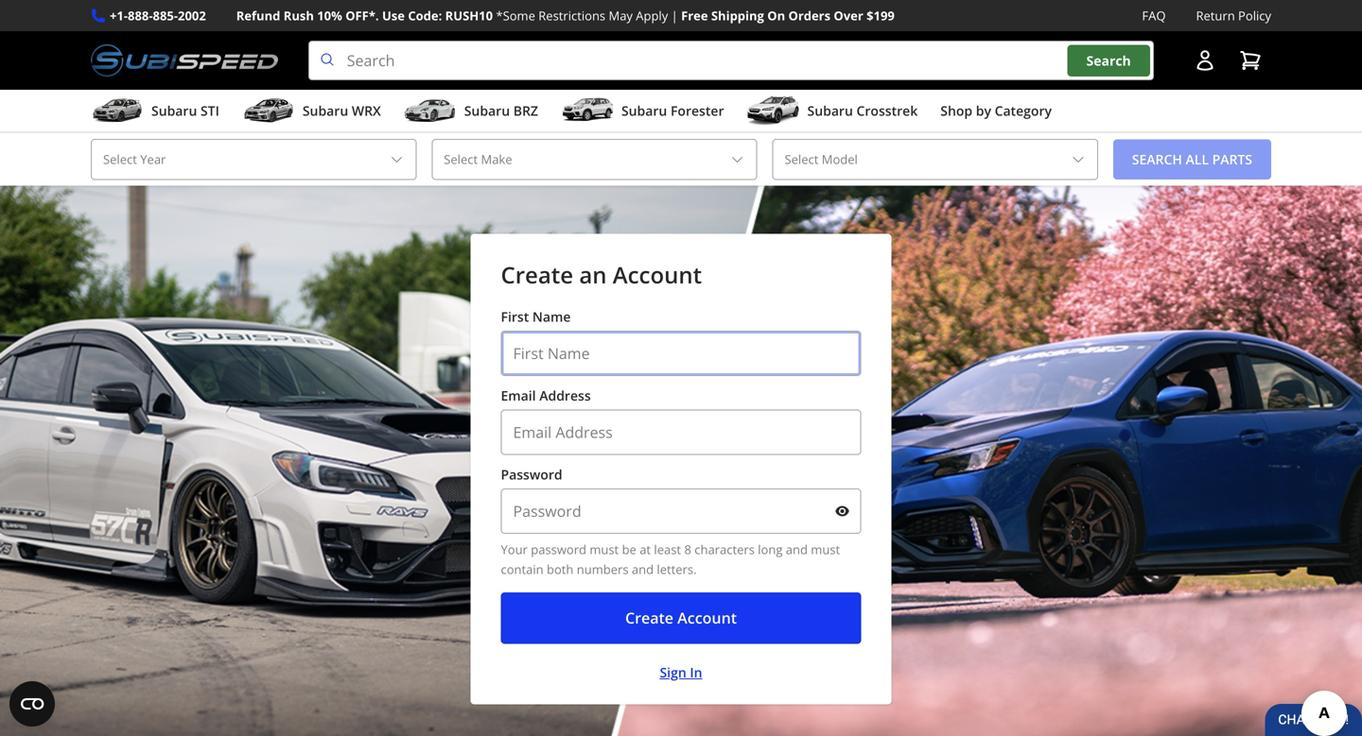 Task type: vqa. For each thing, say whether or not it's contained in the screenshot.
Matched
no



Task type: describe. For each thing, give the bounding box(es) containing it.
an
[[579, 260, 607, 291]]

email
[[501, 387, 536, 405]]

Select Model button
[[772, 139, 1098, 180]]

return
[[1196, 7, 1235, 24]]

numbers
[[577, 562, 629, 579]]

category
[[995, 102, 1052, 120]]

10%
[[317, 7, 342, 24]]

first name
[[501, 308, 571, 326]]

forester
[[671, 102, 724, 120]]

free
[[681, 7, 708, 24]]

address
[[539, 387, 591, 405]]

sti
[[201, 102, 219, 120]]

toggle password visibility image
[[835, 504, 850, 519]]

long
[[758, 542, 783, 559]]

subaru sti button
[[91, 94, 219, 132]]

orders
[[789, 7, 831, 24]]

rush
[[284, 7, 314, 24]]

subaru crosstrek button
[[747, 94, 918, 132]]

sign
[[660, 664, 687, 682]]

0 vertical spatial account
[[613, 260, 702, 291]]

$199
[[867, 7, 895, 24]]

select model image
[[1071, 152, 1086, 167]]

letters.
[[657, 562, 697, 579]]

subaru forester
[[621, 102, 724, 120]]

+1-888-885-2002
[[110, 7, 206, 24]]

select make image
[[730, 152, 745, 167]]

return policy
[[1196, 7, 1271, 24]]

least
[[654, 542, 681, 559]]

a collage of action shots of vehicles image
[[0, 186, 1362, 737]]

+1-888-885-2002 link
[[110, 6, 206, 26]]

subaru crosstrek
[[807, 102, 918, 120]]

email address
[[501, 387, 591, 405]]

create account button
[[501, 593, 861, 645]]

policy
[[1238, 7, 1271, 24]]

subaru for subaru wrx
[[303, 102, 348, 120]]

create for create account
[[625, 608, 674, 629]]

subaru brz button
[[404, 94, 538, 132]]

create for create an account
[[501, 260, 573, 291]]

a subaru sti thumbnail image image
[[91, 97, 144, 125]]

password
[[531, 542, 587, 559]]

shipping
[[711, 7, 764, 24]]

characters
[[695, 542, 755, 559]]

over
[[834, 7, 863, 24]]

subispeed logo image
[[91, 41, 278, 81]]

a subaru crosstrek thumbnail image image
[[747, 97, 800, 125]]

button image
[[1194, 49, 1217, 72]]

be
[[622, 542, 636, 559]]

First Name text field
[[501, 331, 861, 377]]

Select Make button
[[432, 139, 757, 180]]

code:
[[408, 7, 442, 24]]

+1-
[[110, 7, 128, 24]]

wrx
[[352, 102, 381, 120]]

a subaru brz thumbnail image image
[[404, 97, 457, 125]]

sign in link
[[660, 664, 702, 683]]

subaru wrx button
[[242, 94, 381, 132]]

first
[[501, 308, 529, 326]]

may
[[609, 7, 633, 24]]

open widget image
[[9, 682, 55, 727]]

refund
[[236, 7, 280, 24]]

search
[[1087, 51, 1131, 69]]

off*.
[[345, 7, 379, 24]]



Task type: locate. For each thing, give the bounding box(es) containing it.
create account
[[625, 608, 737, 629]]

subaru left the wrx
[[303, 102, 348, 120]]

subaru sti
[[151, 102, 219, 120]]

faq link
[[1142, 6, 1166, 26]]

1 must from the left
[[590, 542, 619, 559]]

account right an
[[613, 260, 702, 291]]

subaru left sti
[[151, 102, 197, 120]]

subaru inside subaru brz "dropdown button"
[[464, 102, 510, 120]]

0 horizontal spatial must
[[590, 542, 619, 559]]

create up first name
[[501, 260, 573, 291]]

0 horizontal spatial create
[[501, 260, 573, 291]]

subaru for subaru forester
[[621, 102, 667, 120]]

shop
[[941, 102, 973, 120]]

must up the numbers
[[590, 542, 619, 559]]

and
[[786, 542, 808, 559], [632, 562, 654, 579]]

in
[[690, 664, 702, 682]]

create down the letters.
[[625, 608, 674, 629]]

subaru for subaru brz
[[464, 102, 510, 120]]

subaru inside subaru forester dropdown button
[[621, 102, 667, 120]]

search button
[[1068, 45, 1150, 77]]

must down toggle password visibility 'image'
[[811, 542, 840, 559]]

create
[[501, 260, 573, 291], [625, 608, 674, 629]]

both
[[547, 562, 574, 579]]

2002
[[178, 7, 206, 24]]

1 horizontal spatial and
[[786, 542, 808, 559]]

account
[[613, 260, 702, 291], [677, 608, 737, 629]]

Password password field
[[501, 489, 861, 535]]

a subaru forester thumbnail image image
[[561, 97, 614, 125]]

1 horizontal spatial must
[[811, 542, 840, 559]]

subaru right a subaru crosstrek thumbnail image
[[807, 102, 853, 120]]

and right long
[[786, 542, 808, 559]]

2 subaru from the left
[[303, 102, 348, 120]]

rush10
[[445, 7, 493, 24]]

return policy link
[[1196, 6, 1271, 26]]

1 horizontal spatial create
[[625, 608, 674, 629]]

use
[[382, 7, 405, 24]]

brz
[[513, 102, 538, 120]]

shop by category
[[941, 102, 1052, 120]]

885-
[[153, 7, 178, 24]]

account inside button
[[677, 608, 737, 629]]

restrictions
[[539, 7, 606, 24]]

select year image
[[389, 152, 404, 167]]

0 horizontal spatial and
[[632, 562, 654, 579]]

apply
[[636, 7, 668, 24]]

and down at
[[632, 562, 654, 579]]

subaru left brz
[[464, 102, 510, 120]]

2 must from the left
[[811, 542, 840, 559]]

must
[[590, 542, 619, 559], [811, 542, 840, 559]]

create inside button
[[625, 608, 674, 629]]

1 vertical spatial create
[[625, 608, 674, 629]]

Select Year button
[[91, 139, 416, 180]]

*some
[[496, 7, 535, 24]]

shop by category button
[[941, 94, 1052, 132]]

account up the in
[[677, 608, 737, 629]]

refund rush 10% off*. use code: rush10 *some restrictions may apply | free shipping on orders over $199
[[236, 7, 895, 24]]

subaru inside subaru sti dropdown button
[[151, 102, 197, 120]]

subaru for subaru sti
[[151, 102, 197, 120]]

subaru left forester
[[621, 102, 667, 120]]

888-
[[128, 7, 153, 24]]

0 vertical spatial create
[[501, 260, 573, 291]]

at
[[640, 542, 651, 559]]

1 vertical spatial and
[[632, 562, 654, 579]]

faq
[[1142, 7, 1166, 24]]

|
[[671, 7, 678, 24]]

Email Address text field
[[501, 410, 861, 456]]

contain
[[501, 562, 544, 579]]

create an account
[[501, 260, 702, 291]]

5 subaru from the left
[[807, 102, 853, 120]]

crosstrek
[[857, 102, 918, 120]]

your password must be at least 8 characters long and must contain both numbers and letters.
[[501, 542, 840, 579]]

subaru wrx
[[303, 102, 381, 120]]

subaru
[[151, 102, 197, 120], [303, 102, 348, 120], [464, 102, 510, 120], [621, 102, 667, 120], [807, 102, 853, 120]]

subaru forester button
[[561, 94, 724, 132]]

search input field
[[308, 41, 1154, 81]]

1 vertical spatial account
[[677, 608, 737, 629]]

a subaru wrx thumbnail image image
[[242, 97, 295, 125]]

4 subaru from the left
[[621, 102, 667, 120]]

0 vertical spatial and
[[786, 542, 808, 559]]

on
[[767, 7, 785, 24]]

3 subaru from the left
[[464, 102, 510, 120]]

subaru inside subaru wrx dropdown button
[[303, 102, 348, 120]]

8
[[684, 542, 691, 559]]

name
[[532, 308, 571, 326]]

by
[[976, 102, 991, 120]]

subaru brz
[[464, 102, 538, 120]]

sign in
[[660, 664, 702, 682]]

1 subaru from the left
[[151, 102, 197, 120]]

password
[[501, 466, 562, 484]]

subaru inside 'subaru crosstrek' dropdown button
[[807, 102, 853, 120]]

subaru for subaru crosstrek
[[807, 102, 853, 120]]

your
[[501, 542, 528, 559]]



